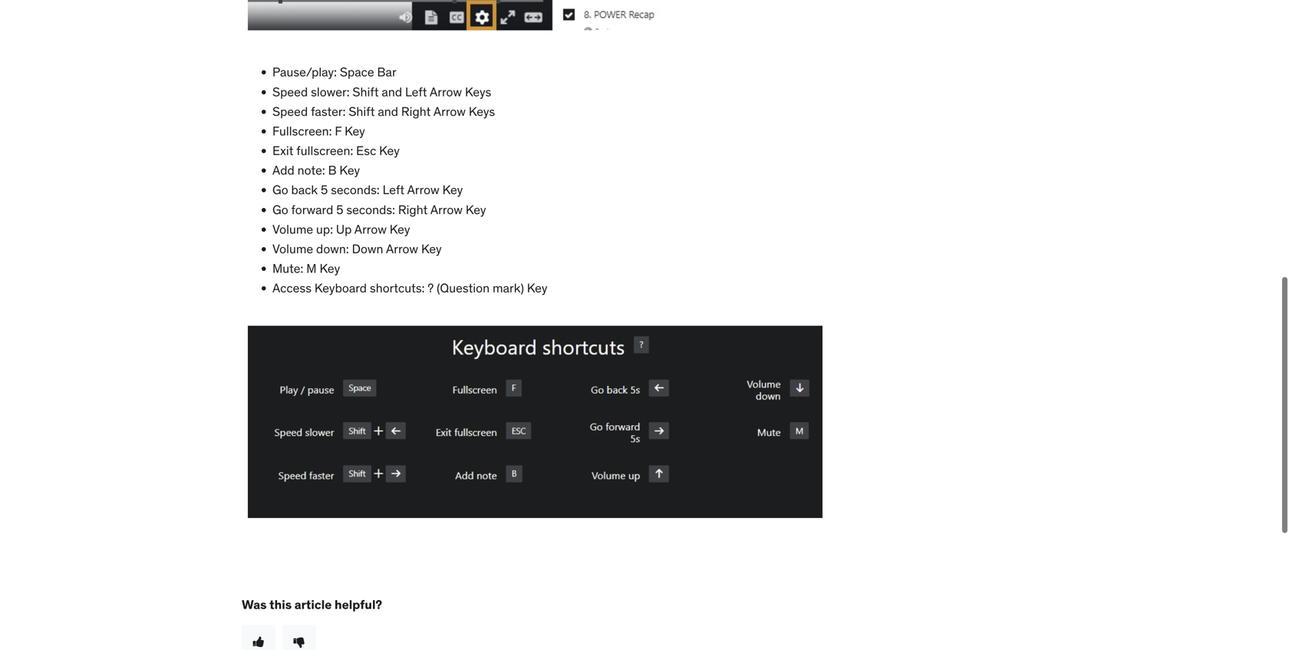 Task type: vqa. For each thing, say whether or not it's contained in the screenshot.
Pause/play: Space Bar Speed slower: Shift and Left Arrow Keys Speed faster: Shift and Right Arrow Keys Fullscreen: F Key Exit fullscreen: Esc Key Add note: B Key Go back 5 seconds: Left Arrow Key Go forward 5 seconds: Right Arrow Key Volume up: Up Arrow Key Volume down: Down Arrow Key Mute: M Key Access Keyboard shortcuts: ? (Question mark) Key on the top left of the page
yes



Task type: describe. For each thing, give the bounding box(es) containing it.
shortcuts:
[[370, 280, 425, 296]]

add
[[273, 162, 295, 178]]

0 vertical spatial seconds:
[[331, 182, 380, 198]]

0 vertical spatial and
[[382, 84, 402, 100]]

2 go from the top
[[273, 202, 288, 218]]

slower:
[[311, 84, 350, 100]]

2 speed from the top
[[273, 104, 308, 119]]

1 go from the top
[[273, 182, 288, 198]]

back
[[291, 182, 318, 198]]

mute:
[[273, 261, 304, 276]]

1 vertical spatial keys
[[469, 104, 495, 119]]

article
[[295, 597, 332, 613]]

esc
[[356, 143, 376, 159]]

fullscreen:
[[297, 143, 353, 159]]

pause/play: space bar speed slower: shift and left arrow keys speed faster: shift and right arrow keys fullscreen: f key exit fullscreen: esc key add note: b key go back 5 seconds: left arrow key go forward 5 seconds: right arrow key volume up: up arrow key volume down: down arrow key mute: m key access keyboard shortcuts: ? (question mark) key
[[273, 64, 548, 296]]

pause/play:
[[273, 64, 337, 80]]

note:
[[298, 162, 325, 178]]

faster:
[[311, 104, 346, 119]]

1 vertical spatial and
[[378, 104, 398, 119]]

0 vertical spatial left
[[405, 84, 427, 100]]

m
[[307, 261, 317, 276]]

f
[[335, 123, 342, 139]]

was this article helpful?
[[242, 597, 382, 613]]

1 vertical spatial right
[[398, 202, 428, 218]]

space
[[340, 64, 374, 80]]

up
[[336, 221, 352, 237]]

exit
[[273, 143, 294, 159]]

keyboard
[[315, 280, 367, 296]]



Task type: locate. For each thing, give the bounding box(es) containing it.
access
[[273, 280, 312, 296]]

2 volume from the top
[[273, 241, 313, 257]]

(question
[[437, 280, 490, 296]]

seconds:
[[331, 182, 380, 198], [347, 202, 395, 218]]

?
[[428, 280, 434, 296]]

1 speed from the top
[[273, 84, 308, 100]]

bar
[[377, 64, 397, 80]]

this
[[270, 597, 292, 613]]

shift
[[353, 84, 379, 100], [349, 104, 375, 119]]

key
[[345, 123, 365, 139], [379, 143, 400, 159], [340, 162, 360, 178], [443, 182, 463, 198], [466, 202, 486, 218], [390, 221, 410, 237], [421, 241, 442, 257], [320, 261, 340, 276], [527, 280, 548, 296]]

go down add
[[273, 182, 288, 198]]

1 volume from the top
[[273, 221, 313, 237]]

volume down forward
[[273, 221, 313, 237]]

seconds: down b
[[331, 182, 380, 198]]

speed down pause/play:
[[273, 84, 308, 100]]

shift right faster:
[[349, 104, 375, 119]]

speed
[[273, 84, 308, 100], [273, 104, 308, 119]]

forward
[[291, 202, 333, 218]]

1 vertical spatial left
[[383, 182, 405, 198]]

seconds: up 'up'
[[347, 202, 395, 218]]

speed up fullscreen:
[[273, 104, 308, 119]]

0 horizontal spatial 5
[[321, 182, 328, 198]]

b
[[328, 162, 337, 178]]

0 vertical spatial keys
[[465, 84, 492, 100]]

right
[[401, 104, 431, 119], [398, 202, 428, 218]]

go
[[273, 182, 288, 198], [273, 202, 288, 218]]

go left forward
[[273, 202, 288, 218]]

down
[[352, 241, 384, 257]]

0 vertical spatial speed
[[273, 84, 308, 100]]

0 vertical spatial go
[[273, 182, 288, 198]]

arrow
[[430, 84, 462, 100], [434, 104, 466, 119], [407, 182, 440, 198], [431, 202, 463, 218], [355, 221, 387, 237], [386, 241, 419, 257]]

volume up mute: on the top left of page
[[273, 241, 313, 257]]

1 horizontal spatial 5
[[336, 202, 344, 218]]

1 vertical spatial volume
[[273, 241, 313, 257]]

mark)
[[493, 280, 524, 296]]

1 vertical spatial speed
[[273, 104, 308, 119]]

keyboard_shortcuts.jpg image
[[248, 326, 823, 518]]

fullscreen:
[[273, 123, 332, 139]]

was
[[242, 597, 267, 613]]

None radio
[[282, 625, 316, 650]]

None radio
[[242, 625, 276, 650]]

5
[[321, 182, 328, 198], [336, 202, 344, 218]]

5 right back
[[321, 182, 328, 198]]

0 vertical spatial 5
[[321, 182, 328, 198]]

1 vertical spatial 5
[[336, 202, 344, 218]]

shift down space
[[353, 84, 379, 100]]

0 vertical spatial shift
[[353, 84, 379, 100]]

0 vertical spatial volume
[[273, 221, 313, 237]]

left
[[405, 84, 427, 100], [383, 182, 405, 198]]

option group
[[242, 625, 841, 650]]

0 vertical spatial right
[[401, 104, 431, 119]]

and
[[382, 84, 402, 100], [378, 104, 398, 119]]

volume
[[273, 221, 313, 237], [273, 241, 313, 257]]

1 vertical spatial seconds:
[[347, 202, 395, 218]]

1 vertical spatial shift
[[349, 104, 375, 119]]

helpful?
[[335, 597, 382, 613]]

up:
[[316, 221, 333, 237]]

down:
[[316, 241, 349, 257]]

5 up 'up'
[[336, 202, 344, 218]]

keys
[[465, 84, 492, 100], [469, 104, 495, 119]]

1 vertical spatial go
[[273, 202, 288, 218]]



